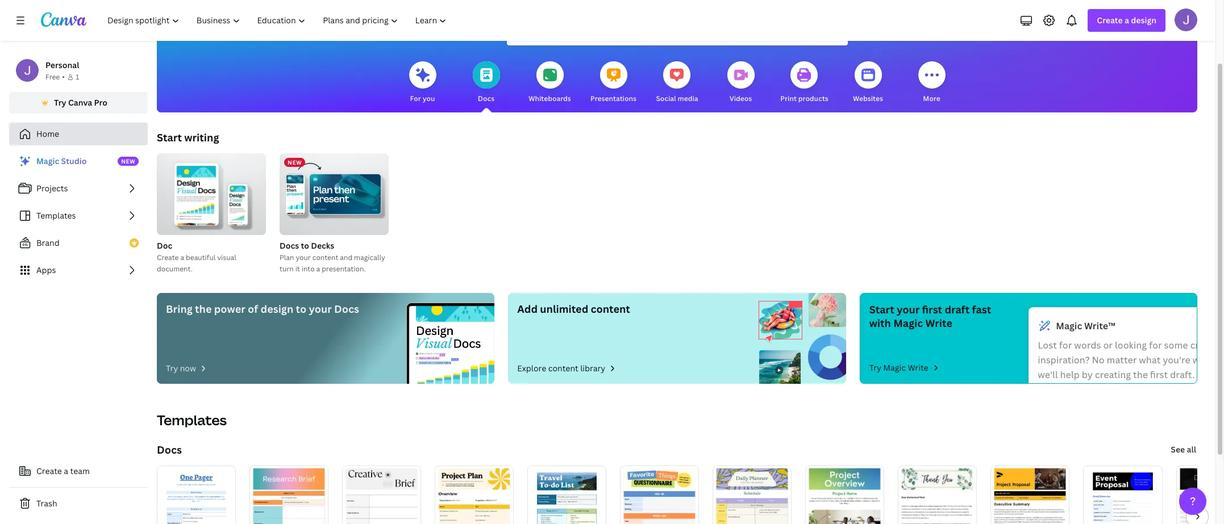 Task type: vqa. For each thing, say whether or not it's contained in the screenshot.
"Start writing"
yes



Task type: locate. For each thing, give the bounding box(es) containing it.
trash
[[36, 498, 57, 509]]

1 vertical spatial design
[[261, 302, 293, 316]]

content right unlimited
[[591, 302, 630, 316]]

brand
[[36, 238, 60, 248]]

1 horizontal spatial for
[[1149, 339, 1162, 352]]

0 horizontal spatial try
[[54, 97, 66, 108]]

1 vertical spatial to
[[296, 302, 307, 316]]

docs inside button
[[478, 94, 495, 103]]

1 vertical spatial first
[[1150, 369, 1168, 381]]

1 vertical spatial the
[[1133, 369, 1148, 381]]

0 horizontal spatial start
[[157, 131, 182, 144]]

1 vertical spatial templates
[[157, 411, 227, 430]]

create for create a team
[[36, 466, 62, 477]]

visual
[[217, 253, 236, 263]]

0 horizontal spatial create
[[36, 466, 62, 477]]

group
[[157, 149, 266, 235]]

help
[[1060, 369, 1080, 381]]

your right with
[[897, 303, 920, 317]]

try left canva
[[54, 97, 66, 108]]

try magic write
[[869, 363, 929, 373]]

0 horizontal spatial templates
[[36, 210, 76, 221]]

social media button
[[656, 53, 698, 113]]

1 horizontal spatial the
[[1133, 369, 1148, 381]]

we'll
[[1038, 369, 1058, 381]]

writing
[[184, 131, 219, 144]]

1 vertical spatial start
[[869, 303, 895, 317]]

2 vertical spatial content
[[548, 363, 579, 374]]

None search field
[[507, 23, 848, 45]]

0 vertical spatial first
[[922, 303, 943, 317]]

0 horizontal spatial design
[[261, 302, 293, 316]]

start inside start your first draft fast with magic write
[[869, 303, 895, 317]]

content
[[312, 253, 338, 263], [591, 302, 630, 316], [548, 363, 579, 374]]

write™
[[1085, 320, 1116, 333]]

projects link
[[9, 177, 148, 200]]

create a team
[[36, 466, 90, 477]]

for up inspiration?
[[1059, 339, 1072, 352]]

matter
[[1107, 354, 1137, 367]]

social
[[656, 94, 676, 103]]

print
[[781, 94, 797, 103]]

magic left "studio" at left top
[[36, 156, 59, 167]]

try down with
[[869, 363, 882, 373]]

you're
[[1163, 354, 1191, 367]]

0 vertical spatial content
[[312, 253, 338, 263]]

brand link
[[9, 232, 148, 255]]

start for start writing
[[157, 131, 182, 144]]

first down what
[[1150, 369, 1168, 381]]

1 horizontal spatial content
[[548, 363, 579, 374]]

1 horizontal spatial create
[[157, 253, 179, 263]]

1 horizontal spatial first
[[1150, 369, 1168, 381]]

personal
[[45, 60, 79, 70]]

see all
[[1171, 444, 1197, 455]]

2 horizontal spatial create
[[1097, 15, 1123, 26]]

1 horizontal spatial try
[[166, 363, 178, 374]]

the up eliminating
[[1133, 369, 1148, 381]]

1 horizontal spatial templates
[[157, 411, 227, 430]]

a inside doc create a beautiful visual document.
[[180, 253, 184, 263]]

the inside lost for words or looking for some creative inspiration? no matter what you're writing, we'll help by creating the first draft. with magic write, we're eliminating writer's b
[[1133, 369, 1148, 381]]

to down it
[[296, 302, 307, 316]]

to left the decks
[[301, 240, 309, 251]]

templates down projects
[[36, 210, 76, 221]]

design inside dropdown button
[[1131, 15, 1157, 26]]

by
[[1082, 369, 1093, 381]]

first left 'draft'
[[922, 303, 943, 317]]

for you button
[[409, 53, 436, 113]]

1 vertical spatial write
[[908, 363, 929, 373]]

try left the now
[[166, 363, 178, 374]]

content down the decks
[[312, 253, 338, 263]]

0 horizontal spatial for
[[1059, 339, 1072, 352]]

magic write™
[[1056, 320, 1116, 333]]

try
[[54, 97, 66, 108], [869, 363, 882, 373], [166, 363, 178, 374]]

magic down we'll
[[1038, 384, 1064, 396]]

print products button
[[781, 53, 829, 113]]

0 horizontal spatial first
[[922, 303, 943, 317]]

1 horizontal spatial design
[[1131, 15, 1157, 26]]

what
[[1139, 354, 1161, 367]]

1 horizontal spatial start
[[869, 303, 895, 317]]

try canva pro button
[[9, 92, 148, 114]]

your up into
[[296, 253, 311, 263]]

magic right with
[[894, 317, 923, 330]]

magic
[[36, 156, 59, 167], [894, 317, 923, 330], [1056, 320, 1082, 333], [884, 363, 906, 373], [1038, 384, 1064, 396]]

creative
[[1190, 339, 1224, 352]]

docs inside the docs to decks plan your content and magically turn it into a presentation.
[[280, 240, 299, 251]]

0 vertical spatial to
[[301, 240, 309, 251]]

start writing
[[157, 131, 219, 144]]

0 vertical spatial templates
[[36, 210, 76, 221]]

websites button
[[853, 53, 883, 113]]

free •
[[45, 72, 65, 82]]

to
[[301, 240, 309, 251], [296, 302, 307, 316]]

products
[[798, 94, 829, 103]]

0 vertical spatial write
[[926, 317, 953, 330]]

0 vertical spatial start
[[157, 131, 182, 144]]

lost
[[1038, 339, 1057, 352]]

videos button
[[727, 53, 755, 113]]

templates inside list
[[36, 210, 76, 221]]

create inside "button"
[[36, 466, 62, 477]]

2 horizontal spatial content
[[591, 302, 630, 316]]

beautiful
[[186, 253, 216, 263]]

your
[[296, 253, 311, 263], [309, 302, 332, 316], [897, 303, 920, 317]]

0 vertical spatial the
[[195, 302, 212, 316]]

templates up docs link
[[157, 411, 227, 430]]

design
[[1131, 15, 1157, 26], [261, 302, 293, 316]]

1 vertical spatial create
[[157, 253, 179, 263]]

doc group
[[157, 149, 266, 275]]

docs
[[478, 94, 495, 103], [280, 240, 299, 251], [334, 302, 359, 316], [157, 443, 182, 457]]

2 horizontal spatial try
[[869, 363, 882, 373]]

create a design button
[[1088, 9, 1166, 32]]

a inside the docs to decks plan your content and magically turn it into a presentation.
[[316, 264, 320, 274]]

0 horizontal spatial content
[[312, 253, 338, 263]]

first inside start your first draft fast with magic write
[[922, 303, 943, 317]]

2 vertical spatial create
[[36, 466, 62, 477]]

for you
[[410, 94, 435, 103]]

a inside "button"
[[64, 466, 68, 477]]

create inside doc create a beautiful visual document.
[[157, 253, 179, 263]]

0 vertical spatial create
[[1097, 15, 1123, 26]]

for up what
[[1149, 339, 1162, 352]]

write,
[[1066, 384, 1092, 396]]

create inside dropdown button
[[1097, 15, 1123, 26]]

templates
[[36, 210, 76, 221], [157, 411, 227, 430]]

start
[[157, 131, 182, 144], [869, 303, 895, 317]]

the right bring
[[195, 302, 212, 316]]

for
[[1059, 339, 1072, 352], [1149, 339, 1162, 352]]

write
[[926, 317, 953, 330], [908, 363, 929, 373]]

trash link
[[9, 493, 148, 516]]

0 horizontal spatial the
[[195, 302, 212, 316]]

for
[[410, 94, 421, 103]]

1 for from the left
[[1059, 339, 1072, 352]]

fast
[[972, 303, 991, 317]]

design right of
[[261, 302, 293, 316]]

design left jacob simon icon
[[1131, 15, 1157, 26]]

add
[[517, 302, 538, 316]]

try for bring the power of design to your docs
[[166, 363, 178, 374]]

list
[[9, 150, 148, 282]]

content left library
[[548, 363, 579, 374]]

write down start your first draft fast with magic write
[[908, 363, 929, 373]]

write left fast
[[926, 317, 953, 330]]

canva
[[68, 97, 92, 108]]

of
[[248, 302, 258, 316]]

0 vertical spatial design
[[1131, 15, 1157, 26]]

create
[[1097, 15, 1123, 26], [157, 253, 179, 263], [36, 466, 62, 477]]

docs to decks group
[[280, 153, 389, 275]]

more
[[923, 94, 941, 103]]



Task type: describe. For each thing, give the bounding box(es) containing it.
now
[[180, 363, 196, 374]]

1
[[76, 72, 79, 82]]

presentations button
[[591, 53, 637, 113]]

start your first draft fast with magic write
[[869, 303, 991, 330]]

with
[[1197, 369, 1218, 381]]

no
[[1092, 354, 1105, 367]]

write inside start your first draft fast with magic write
[[926, 317, 953, 330]]

magic down with
[[884, 363, 906, 373]]

whiteboards button
[[529, 53, 571, 113]]

power
[[214, 302, 245, 316]]

videos
[[730, 94, 752, 103]]

and
[[340, 253, 352, 263]]

eliminating
[[1120, 384, 1169, 396]]

explore content library
[[517, 363, 606, 374]]

unlimited
[[540, 302, 588, 316]]

home link
[[9, 123, 148, 146]]

content inside the docs to decks plan your content and magically turn it into a presentation.
[[312, 253, 338, 263]]

into
[[302, 264, 315, 274]]

or
[[1104, 339, 1113, 352]]

your inside start your first draft fast with magic write
[[897, 303, 920, 317]]

magic inside start your first draft fast with magic write
[[894, 317, 923, 330]]

with
[[869, 317, 891, 330]]

see
[[1171, 444, 1185, 455]]

docs button
[[473, 53, 500, 113]]

library
[[580, 363, 606, 374]]

try canva pro
[[54, 97, 107, 108]]

magic inside lost for words or looking for some creative inspiration? no matter what you're writing, we'll help by creating the first draft. with magic write, we're eliminating writer's b
[[1038, 384, 1064, 396]]

try inside button
[[54, 97, 66, 108]]

1 vertical spatial content
[[591, 302, 630, 316]]

magic up words
[[1056, 320, 1082, 333]]

list containing magic studio
[[9, 150, 148, 282]]

new
[[121, 157, 135, 165]]

your inside the docs to decks plan your content and magically turn it into a presentation.
[[296, 253, 311, 263]]

2 for from the left
[[1149, 339, 1162, 352]]

draft.
[[1170, 369, 1195, 381]]

templates link
[[9, 205, 148, 227]]

creating
[[1095, 369, 1131, 381]]

Search search field
[[529, 23, 825, 45]]

plan
[[280, 253, 294, 263]]

some
[[1164, 339, 1188, 352]]

jacob simon image
[[1175, 9, 1198, 31]]

document.
[[157, 264, 193, 274]]

draft
[[945, 303, 970, 317]]

docs link
[[157, 443, 182, 457]]

all
[[1187, 444, 1197, 455]]

magically
[[354, 253, 385, 263]]

team
[[70, 466, 90, 477]]

bring the power of design to your docs
[[166, 302, 359, 316]]

presentations
[[591, 94, 637, 103]]

turn
[[280, 264, 294, 274]]

a inside dropdown button
[[1125, 15, 1129, 26]]

it
[[295, 264, 300, 274]]

your down into
[[309, 302, 332, 316]]

top level navigation element
[[100, 9, 457, 32]]

words
[[1074, 339, 1101, 352]]

try for start your first draft fast with magic write
[[869, 363, 882, 373]]

to inside the docs to decks plan your content and magically turn it into a presentation.
[[301, 240, 309, 251]]

lost for words or looking for some creative inspiration? no matter what you're writing, we'll help by creating the first draft. with magic write, we're eliminating writer's b
[[1038, 339, 1224, 470]]

start for start your first draft fast with magic write
[[869, 303, 895, 317]]

see all link
[[1170, 439, 1198, 462]]

media
[[678, 94, 698, 103]]

docs to decks plan your content and magically turn it into a presentation.
[[280, 240, 385, 274]]

apps
[[36, 265, 56, 276]]

explore
[[517, 363, 546, 374]]

looking
[[1115, 339, 1147, 352]]

bring
[[166, 302, 193, 316]]

magic inside list
[[36, 156, 59, 167]]

studio
[[61, 156, 87, 167]]

add unlimited content
[[517, 302, 630, 316]]

create a team button
[[9, 460, 148, 483]]

social media
[[656, 94, 698, 103]]

doc create a beautiful visual document.
[[157, 240, 236, 274]]

home
[[36, 128, 59, 139]]

inspiration?
[[1038, 354, 1090, 367]]

whiteboards
[[529, 94, 571, 103]]

create for create a design
[[1097, 15, 1123, 26]]

free
[[45, 72, 60, 82]]

we're
[[1094, 384, 1118, 396]]

writing,
[[1193, 354, 1224, 367]]

apps link
[[9, 259, 148, 282]]

projects
[[36, 183, 68, 194]]

try now
[[166, 363, 196, 374]]

more button
[[918, 53, 946, 113]]

websites
[[853, 94, 883, 103]]

presentation.
[[322, 264, 366, 274]]

pro
[[94, 97, 107, 108]]

decks
[[311, 240, 334, 251]]

doc
[[157, 240, 172, 251]]

you
[[423, 94, 435, 103]]

first inside lost for words or looking for some creative inspiration? no matter what you're writing, we'll help by creating the first draft. with magic write, we're eliminating writer's b
[[1150, 369, 1168, 381]]

•
[[62, 72, 65, 82]]

print products
[[781, 94, 829, 103]]



